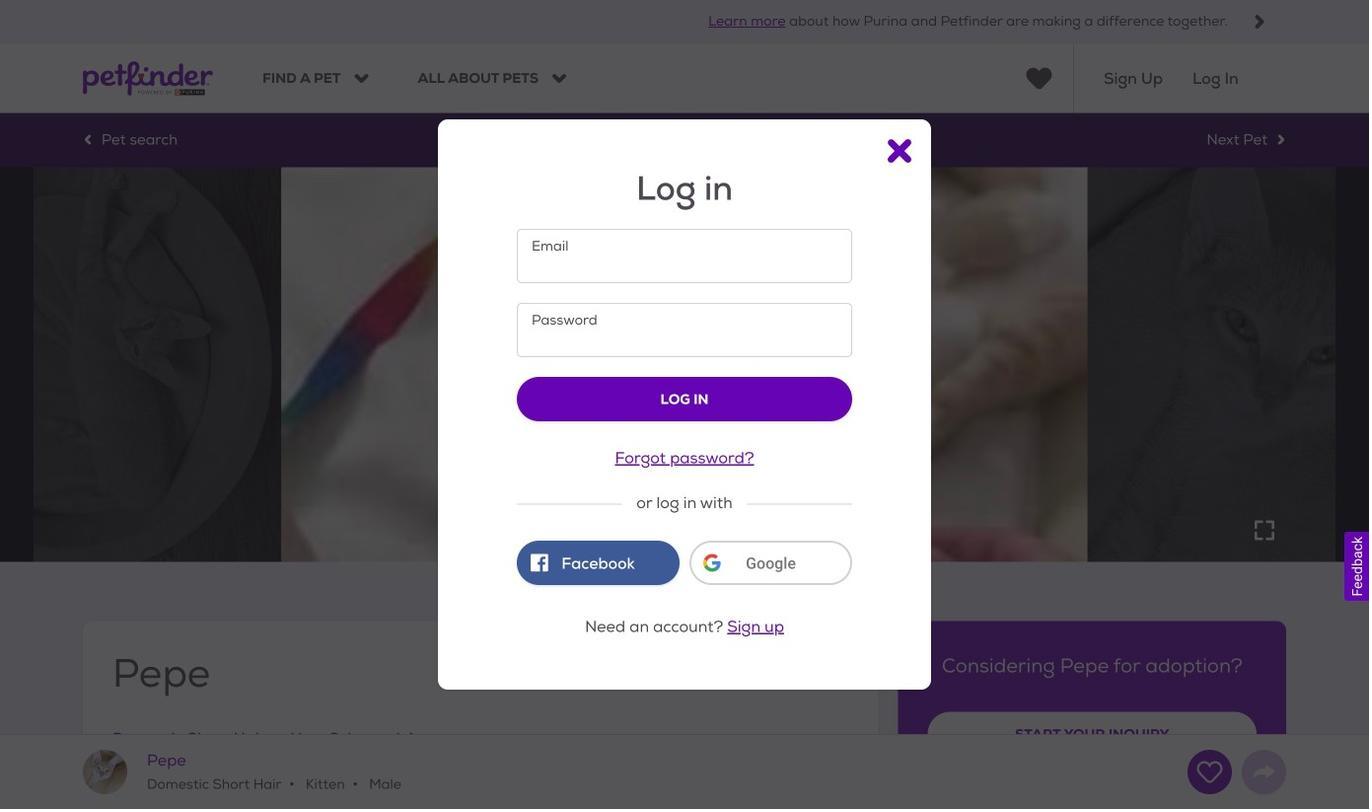 Task type: describe. For each thing, give the bounding box(es) containing it.
pepe image
[[83, 750, 127, 795]]



Task type: locate. For each thing, give the bounding box(es) containing it.
None email field
[[517, 229, 853, 283]]

None password field
[[517, 303, 853, 357]]

main content
[[0, 113, 1370, 809]]

petfinder home image
[[83, 44, 213, 113]]



Task type: vqa. For each thing, say whether or not it's contained in the screenshot.
password field
yes



